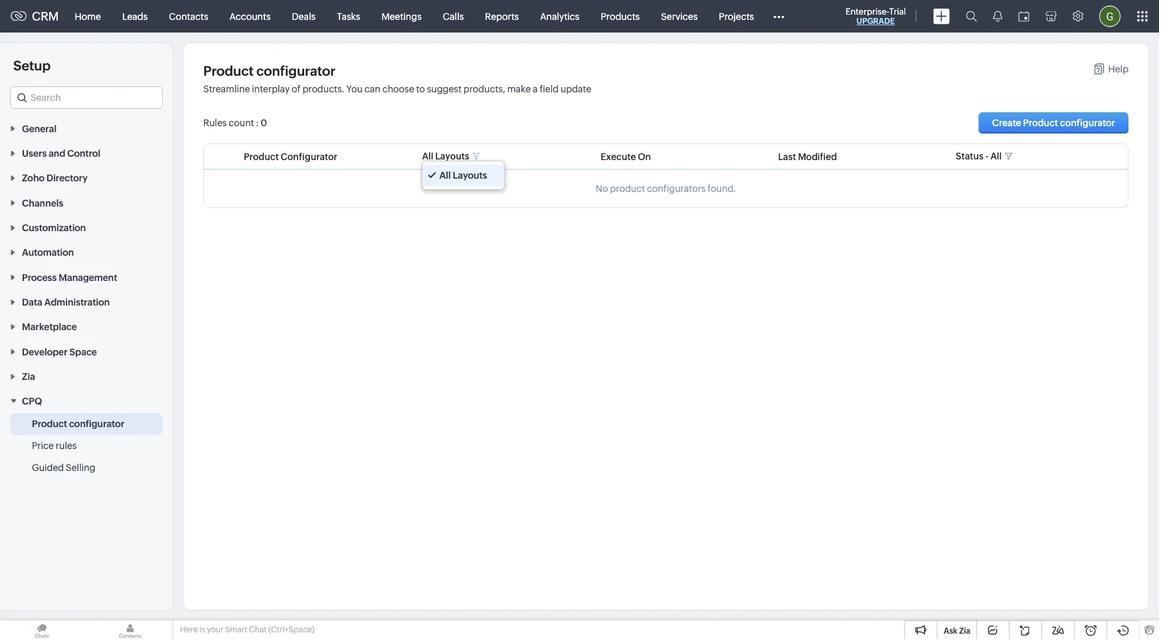 Task type: vqa. For each thing, say whether or not it's contained in the screenshot.
contacts link
yes



Task type: locate. For each thing, give the bounding box(es) containing it.
your
[[207, 625, 223, 634]]

reports link
[[475, 0, 530, 32]]

contacts
[[169, 11, 208, 22]]

price rules
[[32, 440, 77, 451]]

analytics link
[[530, 0, 590, 32]]

all up all layouts 'option'
[[422, 151, 433, 161]]

configurator inside button
[[1060, 118, 1115, 128]]

product up price rules
[[32, 419, 67, 429]]

product configurator streamline interplay of products. you can choose to suggest products, make a field update
[[203, 63, 592, 94]]

last
[[778, 151, 796, 162]]

1 vertical spatial all layouts
[[439, 170, 487, 181]]

chats image
[[0, 620, 84, 639]]

layouts up all layouts 'option'
[[435, 151, 469, 161]]

field
[[540, 83, 559, 94]]

product
[[610, 183, 645, 194]]

services
[[661, 11, 698, 22]]

is
[[199, 625, 205, 634]]

meetings
[[382, 11, 422, 22]]

all layouts inside all layouts 'option'
[[439, 170, 487, 181]]

product configurator inside cpq region
[[32, 419, 124, 429]]

profile element
[[1091, 0, 1129, 32]]

layouts
[[435, 151, 469, 161], [453, 170, 487, 181]]

found.
[[708, 183, 736, 194]]

last modified
[[778, 151, 837, 162]]

1 vertical spatial layouts
[[453, 170, 487, 181]]

here is your smart chat (ctrl+space)
[[180, 625, 315, 634]]

all
[[422, 151, 433, 161], [439, 170, 451, 181]]

guided selling link
[[32, 461, 95, 474]]

products
[[601, 11, 640, 22]]

all layouts inside all layouts 'field'
[[422, 151, 469, 161]]

create
[[992, 118, 1021, 128]]

smart
[[225, 625, 247, 634]]

guided
[[32, 462, 64, 473]]

all inside all layouts 'option'
[[439, 170, 451, 181]]

modified
[[798, 151, 837, 162]]

upgrade
[[857, 17, 895, 26]]

all for the "all layouts" list box
[[439, 170, 451, 181]]

(ctrl+space)
[[268, 625, 315, 634]]

0 vertical spatial layouts
[[435, 151, 469, 161]]

zia
[[959, 626, 971, 635]]

meetings link
[[371, 0, 432, 32]]

all layouts down all layouts 'field'
[[439, 170, 487, 181]]

all down all layouts 'field'
[[439, 170, 451, 181]]

1 horizontal spatial all
[[439, 170, 451, 181]]

rules count : 0
[[203, 118, 267, 128]]

0 horizontal spatial all
[[422, 151, 433, 161]]

layouts for all layouts 'field'
[[435, 151, 469, 161]]

ask zia
[[944, 626, 971, 635]]

product inside product configurator streamline interplay of products. you can choose to suggest products, make a field update
[[203, 63, 254, 78]]

0 horizontal spatial product configurator
[[32, 419, 124, 429]]

to
[[416, 83, 425, 94]]

all inside all layouts 'field'
[[422, 151, 433, 161]]

projects link
[[708, 0, 765, 32]]

execute on
[[601, 151, 651, 162]]

1 vertical spatial all
[[439, 170, 451, 181]]

suggest
[[427, 83, 462, 94]]

layouts inside 'field'
[[435, 151, 469, 161]]

layouts inside 'option'
[[453, 170, 487, 181]]

calendar image
[[1018, 11, 1030, 22]]

product configurator
[[244, 151, 337, 162], [32, 419, 124, 429]]

here
[[180, 625, 198, 634]]

can
[[365, 83, 381, 94]]

product configurator link
[[32, 417, 124, 430]]

0 vertical spatial all layouts
[[422, 151, 469, 161]]

home link
[[64, 0, 112, 32]]

1 vertical spatial product configurator
[[32, 419, 124, 429]]

reports
[[485, 11, 519, 22]]

product up streamline
[[203, 63, 254, 78]]

configurator
[[256, 63, 336, 78], [1060, 118, 1115, 128], [281, 151, 337, 162], [69, 419, 124, 429]]

update
[[561, 83, 592, 94]]

product right the create
[[1023, 118, 1058, 128]]

deals link
[[281, 0, 326, 32]]

configurator inside product configurator streamline interplay of products. you can choose to suggest products, make a field update
[[256, 63, 336, 78]]

leads
[[122, 11, 148, 22]]

price
[[32, 440, 54, 451]]

layouts down all layouts 'field'
[[453, 170, 487, 181]]

all layouts up all layouts 'option'
[[422, 151, 469, 161]]

a
[[533, 83, 538, 94]]

:
[[256, 118, 259, 128]]

0 vertical spatial product configurator
[[244, 151, 337, 162]]

product configurator down '0' at top left
[[244, 151, 337, 162]]

products link
[[590, 0, 650, 32]]

leads link
[[112, 0, 158, 32]]

product
[[203, 63, 254, 78], [1023, 118, 1058, 128], [244, 151, 279, 162], [32, 419, 67, 429]]

1 horizontal spatial product configurator
[[244, 151, 337, 162]]

streamline
[[203, 83, 250, 94]]

home
[[75, 11, 101, 22]]

product configurator down cpq 'dropdown button' on the bottom left
[[32, 419, 124, 429]]

no product configurators found.
[[596, 183, 736, 194]]

all layouts
[[422, 151, 469, 161], [439, 170, 487, 181]]

execute
[[601, 151, 636, 162]]

0 vertical spatial all
[[422, 151, 433, 161]]



Task type: describe. For each thing, give the bounding box(es) containing it.
calls
[[443, 11, 464, 22]]

setup
[[13, 58, 51, 73]]

layouts for the "all layouts" list box
[[453, 170, 487, 181]]

configurator inside cpq region
[[69, 419, 124, 429]]

all layouts for the "all layouts" list box
[[439, 170, 487, 181]]

price rules link
[[32, 439, 77, 452]]

tasks
[[337, 11, 360, 22]]

all for all layouts 'field'
[[422, 151, 433, 161]]

guided selling
[[32, 462, 95, 473]]

projects
[[719, 11, 754, 22]]

tasks link
[[326, 0, 371, 32]]

0
[[261, 118, 267, 128]]

ask
[[944, 626, 958, 635]]

cpq button
[[0, 388, 173, 413]]

help
[[1108, 64, 1129, 74]]

on
[[638, 151, 651, 162]]

products,
[[464, 83, 505, 94]]

services link
[[650, 0, 708, 32]]

All Layouts field
[[422, 149, 486, 163]]

contacts link
[[158, 0, 219, 32]]

chat
[[249, 625, 267, 634]]

interplay
[[252, 83, 290, 94]]

cpq region
[[0, 413, 173, 479]]

product inside cpq region
[[32, 419, 67, 429]]

contacts image
[[88, 620, 172, 639]]

create product configurator
[[992, 118, 1115, 128]]

deals
[[292, 11, 316, 22]]

enterprise-
[[846, 6, 889, 16]]

rules
[[203, 118, 227, 128]]

trial
[[889, 6, 906, 16]]

analytics
[[540, 11, 580, 22]]

configurators
[[647, 183, 706, 194]]

all layouts list box
[[423, 161, 504, 189]]

rules
[[56, 440, 77, 451]]

you
[[346, 83, 363, 94]]

calls link
[[432, 0, 475, 32]]

products.
[[303, 83, 344, 94]]

accounts
[[230, 11, 271, 22]]

choose
[[382, 83, 414, 94]]

all layouts for all layouts 'field'
[[422, 151, 469, 161]]

create product configurator button
[[979, 112, 1129, 134]]

profile image
[[1099, 6, 1121, 27]]

count
[[229, 118, 254, 128]]

cpq
[[22, 396, 42, 407]]

make
[[507, 83, 531, 94]]

enterprise-trial upgrade
[[846, 6, 906, 26]]

crm link
[[11, 9, 59, 23]]

product down '0' at top left
[[244, 151, 279, 162]]

of
[[292, 83, 301, 94]]

all layouts option
[[423, 165, 504, 186]]

no
[[596, 183, 608, 194]]

selling
[[66, 462, 95, 473]]

accounts link
[[219, 0, 281, 32]]

product inside button
[[1023, 118, 1058, 128]]

crm
[[32, 9, 59, 23]]



